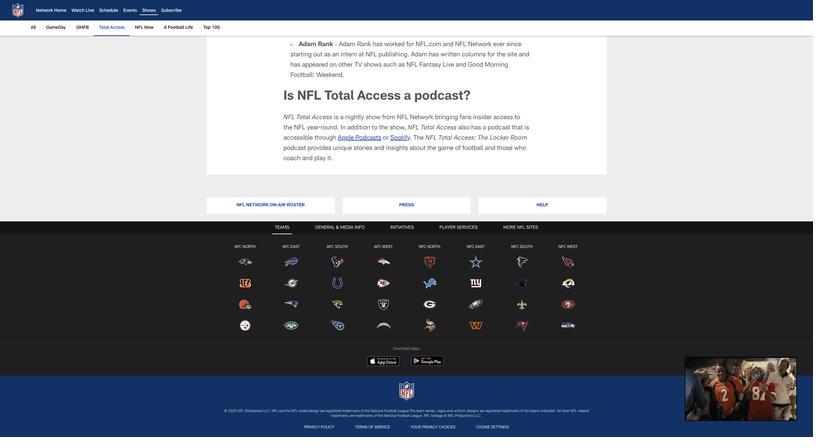 Task type: locate. For each thing, give the bounding box(es) containing it.
0 vertical spatial network
[[36, 9, 53, 13]]

podcast up locker
[[488, 125, 510, 131]]

0 vertical spatial ©
[[224, 410, 227, 413]]

of up terms of service
[[374, 414, 377, 418]]

llc. down designs
[[474, 414, 482, 418]]

adam down "nfl.com"
[[411, 52, 427, 58]]

are
[[320, 410, 325, 413], [480, 410, 485, 413], [350, 414, 355, 418]]

0 horizontal spatial network
[[36, 9, 53, 13]]

football inside "link"
[[168, 26, 184, 30]]

weekend.
[[316, 72, 344, 79]]

nfc for nfc west
[[559, 245, 566, 249]]

1 the from the left
[[413, 135, 424, 142]]

total up game
[[438, 135, 452, 142]]

the
[[413, 135, 424, 142], [478, 135, 488, 142]]

of right game
[[455, 145, 461, 152]]

afc south
[[327, 245, 348, 249]]

roster
[[287, 203, 305, 208]]

for right worked
[[406, 42, 414, 48]]

1 vertical spatial nfl total access
[[408, 125, 457, 131]]

1 vertical spatial from
[[382, 115, 395, 121]]

1 horizontal spatial as
[[398, 62, 405, 69]]

© down logos
[[444, 414, 447, 418]]

0 horizontal spatial privacy
[[304, 426, 320, 430]]

get it on google play image
[[409, 354, 446, 368]]

access down schedule
[[110, 26, 125, 30]]

1 horizontal spatial registered
[[485, 410, 501, 413]]

and up written
[[443, 42, 453, 48]]

chicago bears image
[[423, 255, 437, 269]]

subscribe
[[161, 9, 182, 13]]

access down bringing
[[436, 125, 457, 131]]

afc east
[[282, 245, 300, 249]]

south up houston texans image
[[335, 245, 348, 249]]

nfl down names,
[[424, 414, 430, 418]]

the down ever
[[497, 52, 506, 58]]

- up analyst
[[348, 1, 351, 7]]

north for afc north
[[243, 245, 256, 249]]

1 vertical spatial other
[[562, 410, 570, 413]]

1 horizontal spatial llc.
[[474, 414, 482, 418]]

2 horizontal spatial adam
[[411, 52, 427, 58]]

nfc north
[[419, 245, 440, 249]]

banner
[[0, 0, 813, 36]]

navigation
[[0, 234, 813, 340]]

west up arizona cardinals image
[[567, 245, 578, 249]]

network left the home
[[36, 9, 53, 13]]

cookie settings
[[476, 426, 509, 430]]

1 vertical spatial live
[[443, 62, 454, 69]]

2 rank from the left
[[357, 42, 371, 48]]

network inside banner
[[36, 9, 53, 13]]

room
[[511, 135, 527, 142]]

- inside - adam rank has worked for nfl.com and nfl network ever since starting out as an intern at nfl publishing. adam has written columns for the site and has appeared on other tv shows such as nfl fantasy live and good morning football: weekend.
[[335, 42, 337, 48]]

a football life link
[[161, 21, 196, 35]]

tampa bay buccaneers image
[[515, 318, 529, 333]]

0 vertical spatial national
[[371, 410, 383, 413]]

1 vertical spatial all
[[557, 410, 561, 413]]

a down served
[[461, 21, 464, 27]]

0 vertical spatial -
[[348, 1, 351, 7]]

a up in at the top of page
[[340, 115, 344, 121]]

play
[[314, 156, 326, 162]]

media
[[340, 226, 354, 230]]

football right a
[[168, 26, 184, 30]]

as
[[477, 11, 484, 17], [324, 52, 331, 58], [398, 62, 405, 69]]

nfl now link
[[132, 21, 156, 35]]

east up dallas cowboys icon
[[475, 245, 485, 249]]

1 rank from the left
[[318, 42, 333, 48]]

0 horizontal spatial west
[[382, 245, 393, 249]]

adam
[[299, 42, 316, 48], [339, 42, 355, 48], [411, 52, 427, 58]]

llc. right enterprises
[[263, 410, 271, 413]]

east up buffalo bills image
[[291, 245, 300, 249]]

afc up denver broncos image
[[374, 245, 381, 249]]

site
[[507, 52, 517, 58]]

nfl total access up apple podcasts or spotify . the nfl total access: the locker room
[[408, 125, 457, 131]]

1 vertical spatial to
[[515, 115, 520, 121]]

2 nfc from the left
[[467, 245, 474, 249]]

to left that, on the top
[[424, 11, 430, 17]]

2 south from the left
[[520, 245, 533, 249]]

0 vertical spatial football
[[168, 26, 184, 30]]

0 vertical spatial to
[[424, 11, 430, 17]]

0 horizontal spatial registered
[[326, 410, 341, 413]]

0 horizontal spatial south
[[335, 245, 348, 249]]

1 horizontal spatial from
[[441, 1, 454, 7]]

for up morning at the top of the page
[[487, 52, 495, 58]]

help
[[537, 203, 548, 208]]

0 horizontal spatial podcast
[[283, 145, 306, 152]]

privacy down footage
[[422, 426, 438, 430]]

minnesota vikings image
[[423, 318, 437, 333]]

0 vertical spatial llc.
[[263, 410, 271, 413]]

privacy
[[304, 426, 320, 430], [422, 426, 438, 430]]

1 horizontal spatial east
[[475, 245, 485, 249]]

that,
[[431, 11, 444, 17]]

football:
[[291, 72, 315, 79]]

2 vertical spatial as
[[398, 62, 405, 69]]

is
[[283, 90, 294, 103]]

2023
[[228, 410, 237, 413]]

home
[[54, 9, 66, 13]]

a down where
[[485, 11, 489, 17]]

1 horizontal spatial rank
[[357, 42, 371, 48]]

insights
[[386, 145, 408, 152]]

2 horizontal spatial as
[[477, 11, 484, 17]]

and left the good
[[456, 62, 466, 69]]

life
[[185, 26, 193, 30]]

and inside - cynthia frelund joined the nfl from espn, where she was a predictive analytics analyst for two years. prior to that, she served as a business development manager for disney abc television group, and a finance analyst for the nfl.
[[449, 21, 459, 27]]

those
[[497, 145, 513, 152]]

2 afc from the left
[[282, 245, 290, 249]]

tab list
[[0, 222, 813, 343]]

0 horizontal spatial are
[[320, 410, 325, 413]]

0 vertical spatial she
[[494, 1, 504, 7]]

she up business
[[494, 1, 504, 7]]

fantasy
[[419, 62, 441, 69]]

east for afc east
[[291, 245, 300, 249]]

live
[[86, 9, 94, 13], [443, 62, 454, 69]]

1 horizontal spatial privacy
[[422, 426, 438, 430]]

teams
[[530, 410, 540, 413]]

a inside the is a nightly show from nfl network bringing fans insider access to the nfl year-round. in addition to the show,
[[340, 115, 344, 121]]

1 horizontal spatial all
[[557, 410, 561, 413]]

dallas cowboys image
[[469, 255, 483, 269]]

1 vertical spatial podcast
[[283, 145, 306, 152]]

nfc for nfc east
[[467, 245, 474, 249]]

0 vertical spatial podcast
[[488, 125, 510, 131]]

nfl.
[[291, 31, 304, 38]]

afc for afc south
[[327, 245, 334, 249]]

1 afc from the left
[[235, 245, 242, 249]]

from up show,
[[382, 115, 395, 121]]

1 south from the left
[[335, 245, 348, 249]]

columns
[[462, 52, 486, 58]]

1 horizontal spatial network
[[410, 115, 433, 121]]

banner containing network home
[[0, 0, 813, 36]]

the
[[417, 1, 426, 7], [519, 21, 528, 27], [497, 52, 506, 58], [283, 125, 292, 131], [379, 125, 388, 131], [427, 145, 436, 152], [286, 410, 291, 413], [365, 410, 370, 413], [524, 410, 529, 413], [378, 414, 383, 418]]

teams
[[275, 226, 289, 230]]

schedule
[[99, 9, 118, 13]]

1 nfc from the left
[[419, 245, 426, 249]]

nfc west
[[559, 245, 578, 249]]

is up round.
[[334, 115, 339, 121]]

as down where
[[477, 11, 484, 17]]

she
[[494, 1, 504, 7], [446, 11, 456, 17]]

0 horizontal spatial east
[[291, 245, 300, 249]]

total up year- at the left top
[[296, 115, 310, 121]]

general & media info
[[315, 226, 365, 230]]

2 registered from the left
[[485, 410, 501, 413]]

nfc up atlanta falcons icon
[[511, 245, 519, 249]]

download on the apple store image
[[367, 356, 399, 366]]

to up the that at the right top of page
[[515, 115, 520, 121]]

4 afc from the left
[[374, 245, 381, 249]]

for down business
[[510, 21, 517, 27]]

is inside also has a podcast that is accessible through
[[525, 125, 529, 131]]

1 horizontal spatial is
[[525, 125, 529, 131]]

are up terms of service link
[[350, 414, 355, 418]]

footer
[[0, 190, 813, 437]]

live inside banner
[[86, 9, 94, 13]]

0 horizontal spatial rank
[[318, 42, 333, 48]]

gameday link
[[44, 21, 69, 35]]

nfl right the is
[[297, 90, 321, 103]]

provides
[[308, 145, 331, 152]]

1 horizontal spatial the
[[478, 135, 488, 142]]

2 horizontal spatial to
[[515, 115, 520, 121]]

2 east from the left
[[475, 245, 485, 249]]

© left 2023
[[224, 410, 227, 413]]

0 horizontal spatial ©
[[224, 410, 227, 413]]

privacy left policy
[[304, 426, 320, 430]]

events link
[[123, 9, 137, 13]]

national
[[371, 410, 383, 413], [384, 414, 397, 418]]

adam up intern
[[339, 42, 355, 48]]

names,
[[425, 410, 437, 413]]

nfl right enterprises
[[272, 410, 278, 413]]

afc up "baltimore ravens" icon
[[235, 245, 242, 249]]

and down locker
[[485, 145, 495, 152]]

publishing.
[[379, 52, 409, 58]]

0 vertical spatial as
[[477, 11, 484, 17]]

network up columns
[[468, 42, 492, 48]]

north up "baltimore ravens" icon
[[243, 245, 256, 249]]

predictive
[[291, 11, 318, 17]]

a
[[518, 1, 522, 7], [485, 11, 489, 17], [461, 21, 464, 27], [404, 90, 411, 103], [340, 115, 344, 121], [483, 125, 486, 131]]

0 horizontal spatial from
[[382, 115, 395, 121]]

from up that, on the top
[[441, 1, 454, 7]]

1 horizontal spatial west
[[567, 245, 578, 249]]

league.
[[411, 414, 423, 418]]

it.
[[327, 156, 333, 162]]

denver broncos image
[[376, 255, 391, 269]]

1 horizontal spatial football
[[384, 410, 396, 413]]

1 vertical spatial she
[[446, 11, 456, 17]]

for up "disney"
[[369, 11, 377, 17]]

as inside - cynthia frelund joined the nfl from espn, where she was a predictive analytics analyst for two years. prior to that, she served as a business development manager for disney abc television group, and a finance analyst for the nfl.
[[477, 11, 484, 17]]

nfc
[[419, 245, 426, 249], [467, 245, 474, 249], [511, 245, 519, 249], [559, 245, 566, 249]]

0 horizontal spatial nfl total access
[[283, 115, 332, 121]]

1 horizontal spatial ©
[[444, 414, 447, 418]]

0 vertical spatial all
[[31, 26, 36, 30]]

for
[[369, 11, 377, 17], [355, 21, 362, 27], [510, 21, 517, 27], [406, 42, 414, 48], [487, 52, 495, 58]]

0 horizontal spatial as
[[324, 52, 331, 58]]

0 horizontal spatial she
[[446, 11, 456, 17]]

national up terms of service
[[371, 410, 383, 413]]

tennessee titans image
[[330, 318, 344, 333]]

nfc up chicago bears image
[[419, 245, 426, 249]]

afc up houston texans image
[[327, 245, 334, 249]]

has
[[373, 42, 383, 48], [429, 52, 439, 58], [291, 62, 300, 69], [471, 125, 481, 131]]

and right site
[[519, 52, 529, 58]]

air
[[278, 203, 286, 208]]

0 vertical spatial is
[[334, 115, 339, 121]]

footer containing nfl network on-air roster
[[0, 190, 813, 437]]

2 horizontal spatial network
[[468, 42, 492, 48]]

0 vertical spatial from
[[441, 1, 454, 7]]

other down intern
[[338, 62, 353, 69]]

the up football
[[478, 135, 488, 142]]

the up prior
[[417, 1, 426, 7]]

3 afc from the left
[[327, 245, 334, 249]]

0 horizontal spatial -
[[335, 42, 337, 48]]

has inside also has a podcast that is accessible through
[[471, 125, 481, 131]]

1 horizontal spatial north
[[427, 245, 440, 249]]

through
[[315, 135, 336, 142]]

or
[[383, 135, 389, 142]]

0 horizontal spatial national
[[371, 410, 383, 413]]

1 horizontal spatial live
[[443, 62, 454, 69]]

1 vertical spatial -
[[335, 42, 337, 48]]

nfl total access up year- at the left top
[[283, 115, 332, 121]]

nfl network on-air roster link
[[207, 197, 335, 214]]

4 nfc from the left
[[559, 245, 566, 249]]

atlanta falcons image
[[515, 255, 529, 269]]

0 horizontal spatial is
[[334, 115, 339, 121]]

0 vertical spatial live
[[86, 9, 94, 13]]

are right designs
[[480, 410, 485, 413]]

good
[[468, 62, 483, 69]]

worked
[[384, 42, 405, 48]]

carolina panthers image
[[515, 276, 529, 290]]

1 east from the left
[[291, 245, 300, 249]]

1 horizontal spatial other
[[562, 410, 570, 413]]

registered up policy
[[326, 410, 341, 413]]

uniform
[[454, 410, 466, 413]]

podcast inside also has a podcast that is accessible through
[[488, 125, 510, 131]]

- for cynthia
[[348, 1, 351, 7]]

north for nfc north
[[427, 245, 440, 249]]

1 horizontal spatial podcast
[[488, 125, 510, 131]]

1 privacy from the left
[[304, 426, 320, 430]]

from
[[441, 1, 454, 7], [382, 115, 395, 121]]

1 horizontal spatial she
[[494, 1, 504, 7]]

0 horizontal spatial other
[[338, 62, 353, 69]]

football down league.the
[[397, 414, 410, 418]]

nfl shield image
[[10, 3, 26, 18]]

has up fantasy
[[429, 52, 439, 58]]

round.
[[321, 125, 339, 131]]

2 vertical spatial network
[[410, 115, 433, 121]]

1 vertical spatial as
[[324, 52, 331, 58]]

0 horizontal spatial live
[[86, 9, 94, 13]]

is right the that at the right top of page
[[525, 125, 529, 131]]

teams button
[[272, 222, 292, 234]]

nfc for nfc north
[[419, 245, 426, 249]]

1 horizontal spatial -
[[348, 1, 351, 7]]

adam rank
[[299, 42, 333, 48]]

- cynthia frelund joined the nfl from espn, where she was a predictive analytics analyst for two years. prior to that, she served as a business development manager for disney abc television group, and a finance analyst for the nfl.
[[291, 1, 528, 38]]

1 horizontal spatial nfl total access
[[408, 125, 457, 131]]

she right that, on the top
[[446, 11, 456, 17]]

national up service
[[384, 414, 397, 418]]

1 vertical spatial football
[[384, 410, 396, 413]]

the inside - adam rank has worked for nfl.com and nfl network ever since starting out as an intern at nfl publishing. adam has written columns for the site and has appeared on other tv shows such as nfl fantasy live and good morning football: weekend.
[[497, 52, 506, 58]]

2 west from the left
[[567, 245, 578, 249]]

is
[[334, 115, 339, 121], [525, 125, 529, 131]]

1 vertical spatial network
[[468, 42, 492, 48]]

1 horizontal spatial south
[[520, 245, 533, 249]]

joined
[[398, 1, 416, 7]]

1 horizontal spatial to
[[424, 11, 430, 17]]

2 privacy from the left
[[422, 426, 438, 430]]

1 west from the left
[[382, 245, 393, 249]]

0 vertical spatial other
[[338, 62, 353, 69]]

0 horizontal spatial north
[[243, 245, 256, 249]]

events
[[123, 9, 137, 13]]

0 horizontal spatial all
[[31, 26, 36, 30]]

3 nfc from the left
[[511, 245, 519, 249]]

help link
[[478, 197, 607, 214]]

1 vertical spatial is
[[525, 125, 529, 131]]

0 horizontal spatial the
[[413, 135, 424, 142]]

1 vertical spatial national
[[384, 414, 397, 418]]

registered up cookie settings
[[485, 410, 501, 413]]

cynthia
[[353, 1, 374, 7]]

the right .
[[413, 135, 424, 142]]

live inside - adam rank has worked for nfl.com and nfl network ever since starting out as an intern at nfl publishing. adam has written columns for the site and has appeared on other tv shows such as nfl fantasy live and good morning football: weekend.
[[443, 62, 454, 69]]

a down insider
[[483, 125, 486, 131]]

bringing
[[435, 115, 458, 121]]

privacy inside "link"
[[422, 426, 438, 430]]

other left nfl-
[[562, 410, 570, 413]]

0 horizontal spatial football
[[168, 26, 184, 30]]

west for nfc west
[[567, 245, 578, 249]]

service
[[375, 426, 390, 430]]

las vegas raiders image
[[376, 297, 391, 311]]

to
[[424, 11, 430, 17], [515, 115, 520, 121], [372, 125, 377, 131]]

served
[[457, 11, 476, 17]]

gmfb
[[76, 26, 89, 30]]

the up terms of service
[[365, 410, 370, 413]]

podcast up coach
[[283, 145, 306, 152]]

podcast
[[488, 125, 510, 131], [283, 145, 306, 152]]

prior
[[409, 11, 422, 17]]

afc for afc east
[[282, 245, 290, 249]]

navigation containing afc north
[[0, 234, 813, 340]]

0 horizontal spatial to
[[372, 125, 377, 131]]

2 north from the left
[[427, 245, 440, 249]]

- inside - cynthia frelund joined the nfl from espn, where she was a predictive analytics analyst for two years. prior to that, she served as a business development manager for disney abc television group, and a finance analyst for the nfl.
[[348, 1, 351, 7]]

1 north from the left
[[243, 245, 256, 249]]

accessible
[[283, 135, 313, 142]]

the up since
[[519, 21, 528, 27]]

1 vertical spatial ©
[[444, 414, 447, 418]]

on-
[[270, 203, 278, 208]]

initiatives button
[[388, 222, 416, 234]]

espn,
[[455, 1, 474, 7]]

2 vertical spatial football
[[397, 414, 410, 418]]

live down written
[[443, 62, 454, 69]]

rank up at
[[357, 42, 371, 48]]

2 vertical spatial to
[[372, 125, 377, 131]]

- up 'an'
[[335, 42, 337, 48]]

afc west
[[374, 245, 393, 249]]

general & media info button
[[313, 222, 367, 234]]



Task type: vqa. For each thing, say whether or not it's contained in the screenshot.
FOLLOWED to the middle
no



Task type: describe. For each thing, give the bounding box(es) containing it.
&
[[336, 226, 339, 230]]

nfl left fantasy
[[406, 62, 418, 69]]

2 horizontal spatial are
[[480, 410, 485, 413]]

years.
[[391, 11, 407, 17]]

a up the is a nightly show from nfl network bringing fans insider access to the nfl year-round. in addition to the show, at top
[[404, 90, 411, 103]]

and down or
[[374, 145, 384, 152]]

player services
[[439, 226, 478, 230]]

top
[[203, 26, 211, 30]]

nfl inside button
[[517, 226, 525, 230]]

houston texans image
[[330, 255, 344, 269]]

all link
[[31, 21, 38, 35]]

apple podcasts link
[[338, 135, 381, 142]]

player
[[439, 226, 456, 230]]

all inside © 2023 nfl enterprises llc. nfl and the nfl shield design are registered trademarks of the national football league.the team names, logos and uniform designs are registered trademarks of the teams indicated. all other nfl-related trademarks are trademarks of the national football league. nfl footage © nfl productions llc.
[[557, 410, 561, 413]]

football
[[462, 145, 483, 152]]

nfl up about
[[425, 135, 437, 142]]

nfl down "uniform"
[[448, 414, 454, 418]]

nfl left the shield
[[291, 410, 298, 413]]

0 horizontal spatial adam
[[299, 42, 316, 48]]

manager
[[328, 21, 353, 27]]

1 horizontal spatial national
[[384, 414, 397, 418]]

choices
[[439, 426, 455, 430]]

on
[[330, 62, 337, 69]]

podcast?
[[414, 90, 471, 103]]

south for afc south
[[335, 245, 348, 249]]

download apps
[[393, 347, 420, 351]]

at
[[359, 52, 364, 58]]

podcasts
[[355, 135, 381, 142]]

enterprises
[[245, 410, 263, 413]]

2 horizontal spatial football
[[397, 414, 410, 418]]

detroit lions image
[[423, 276, 437, 290]]

the up service
[[378, 414, 383, 418]]

cleveland browns image
[[238, 297, 252, 311]]

0 horizontal spatial llc.
[[263, 410, 271, 413]]

and left the shield
[[279, 410, 285, 413]]

insider
[[473, 115, 492, 121]]

afc for afc north
[[235, 245, 242, 249]]

nightly
[[345, 115, 364, 121]]

download
[[393, 347, 410, 351]]

cookie
[[476, 426, 490, 430]]

100
[[212, 26, 220, 30]]

schedule link
[[99, 9, 118, 13]]

analyst
[[347, 11, 368, 17]]

spotify
[[390, 135, 410, 142]]

access up round.
[[312, 115, 332, 121]]

from inside - cynthia frelund joined the nfl from espn, where she was a predictive analytics analyst for two years. prior to that, she served as a business development manager for disney abc television group, and a finance analyst for the nfl.
[[441, 1, 454, 7]]

indianapolis colts image
[[330, 276, 344, 290]]

total access
[[99, 26, 125, 30]]

1 vertical spatial llc.
[[474, 414, 482, 418]]

access inside the total access link
[[110, 26, 125, 30]]

access:
[[454, 135, 476, 142]]

nfl right 2023
[[238, 410, 244, 413]]

more nfl sites
[[503, 226, 538, 230]]

is nfl total access a podcast?
[[283, 90, 471, 103]]

since
[[507, 42, 521, 48]]

terms of service link
[[352, 424, 393, 432]]

has left worked
[[373, 42, 383, 48]]

starting
[[291, 52, 312, 58]]

pittsburgh steelers image
[[238, 318, 252, 333]]

top 100
[[203, 26, 220, 30]]

is inside the is a nightly show from nfl network bringing fans insider access to the nfl year-round. in addition to the show,
[[334, 115, 339, 121]]

is a nightly show from nfl network bringing fans insider access to the nfl year-round. in addition to the show,
[[283, 115, 520, 131]]

kansas city chiefs image
[[376, 276, 391, 290]]

cookie settings button
[[473, 424, 511, 432]]

jacksonville jaguars image
[[330, 297, 344, 311]]

other inside - adam rank has worked for nfl.com and nfl network ever since starting out as an intern at nfl publishing. adam has written columns for the site and has appeared on other tv shows such as nfl fantasy live and good morning football: weekend.
[[338, 62, 353, 69]]

philadelphia eagles image
[[469, 297, 483, 311]]

a right was
[[518, 1, 522, 7]]

all inside banner
[[31, 26, 36, 30]]

podcast inside podcast provides unique stories and insights about the game of football and those who coach and play it.
[[283, 145, 306, 152]]

and right logos
[[447, 410, 453, 413]]

cincinnati bengals image
[[238, 276, 252, 290]]

the left teams
[[524, 410, 529, 413]]

1 registered from the left
[[326, 410, 341, 413]]

nfl left network
[[237, 203, 245, 208]]

locker
[[490, 135, 509, 142]]

seattle seahawks image
[[561, 318, 575, 333]]

tab list containing teams
[[0, 222, 813, 343]]

tv
[[354, 62, 362, 69]]

has down starting
[[291, 62, 300, 69]]

network home
[[36, 9, 66, 13]]

nfl up written
[[455, 42, 466, 48]]

the up 'accessible'
[[283, 125, 292, 131]]

disney
[[364, 21, 383, 27]]

of up terms
[[361, 410, 364, 413]]

nfc for nfc south
[[511, 245, 519, 249]]

of inside podcast provides unique stories and insights about the game of football and those who coach and play it.
[[455, 145, 461, 152]]

nfl inside - cynthia frelund joined the nfl from espn, where she was a predictive analytics analyst for two years. prior to that, she served as a business development manager for disney abc television group, and a finance analyst for the nfl.
[[428, 1, 439, 7]]

nfl down the is
[[283, 115, 295, 121]]

nfl up show,
[[397, 115, 408, 121]]

out
[[313, 52, 323, 58]]

new england patriots image
[[284, 297, 298, 311]]

total access link
[[97, 21, 127, 35]]

miami dolphins image
[[284, 276, 298, 290]]

sites
[[526, 226, 538, 230]]

of right terms
[[369, 426, 374, 430]]

to inside - cynthia frelund joined the nfl from espn, where she was a predictive analytics analyst for two years. prior to that, she served as a business development manager for disney abc television group, and a finance analyst for the nfl.
[[424, 11, 430, 17]]

terms
[[355, 426, 368, 430]]

a
[[164, 26, 167, 30]]

abc
[[384, 21, 397, 27]]

nfl now
[[135, 26, 154, 30]]

1 horizontal spatial adam
[[339, 42, 355, 48]]

2 the from the left
[[478, 135, 488, 142]]

where
[[475, 1, 492, 7]]

watch live link
[[71, 9, 94, 13]]

nfl right at
[[366, 52, 377, 58]]

the left the shield
[[286, 410, 291, 413]]

logos
[[438, 410, 446, 413]]

1 horizontal spatial are
[[350, 414, 355, 418]]

also has a podcast that is accessible through
[[283, 125, 529, 142]]

show
[[366, 115, 381, 121]]

shows
[[142, 9, 156, 13]]

los angeles chargers image
[[376, 318, 391, 333]]

nfc east
[[467, 245, 485, 249]]

total up apple podcasts or spotify . the nfl total access: the locker room
[[421, 125, 435, 131]]

a inside also has a podcast that is accessible through
[[483, 125, 486, 131]]

nfl up 'accessible'
[[294, 125, 305, 131]]

shows link
[[142, 9, 156, 13]]

east for nfc east
[[475, 245, 485, 249]]

buffalo bills image
[[284, 255, 298, 269]]

analytics
[[320, 11, 345, 17]]

total down schedule
[[99, 26, 109, 30]]

nfl-
[[571, 410, 578, 413]]

player services button
[[437, 222, 480, 234]]

nfl inside banner
[[135, 26, 143, 30]]

other inside © 2023 nfl enterprises llc. nfl and the nfl shield design are registered trademarks of the national football league.the team names, logos and uniform designs are registered trademarks of the teams indicated. all other nfl-related trademarks are trademarks of the national football league. nfl footage © nfl productions llc.
[[562, 410, 570, 413]]

design
[[309, 410, 319, 413]]

network inside - adam rank has worked for nfl.com and nfl network ever since starting out as an intern at nfl publishing. adam has written columns for the site and has appeared on other tv shows such as nfl fantasy live and good morning football: weekend.
[[468, 42, 492, 48]]

subscribe link
[[161, 9, 182, 13]]

san francisco 49ers image
[[561, 297, 575, 311]]

.
[[410, 135, 412, 142]]

and left play
[[302, 156, 313, 162]]

from inside the is a nightly show from nfl network bringing fans insider access to the nfl year-round. in addition to the show,
[[382, 115, 395, 121]]

game
[[438, 145, 454, 152]]

shows
[[364, 62, 382, 69]]

indicated.
[[541, 410, 556, 413]]

afc for afc west
[[374, 245, 381, 249]]

for down analyst
[[355, 21, 362, 27]]

washington commanders image
[[469, 318, 483, 333]]

watch
[[71, 9, 85, 13]]

privacy policy
[[304, 426, 334, 430]]

arizona cardinals image
[[561, 255, 575, 269]]

green bay packers image
[[423, 297, 437, 311]]

access up show
[[357, 90, 401, 103]]

new york jets image
[[284, 318, 298, 333]]

services
[[457, 226, 478, 230]]

designs
[[467, 410, 479, 413]]

new york giants image
[[469, 276, 483, 290]]

network inside the is a nightly show from nfl network bringing fans insider access to the nfl year-round. in addition to the show,
[[410, 115, 433, 121]]

the up or
[[379, 125, 388, 131]]

two
[[379, 11, 389, 17]]

coach
[[283, 156, 301, 162]]

an
[[332, 52, 339, 58]]

west for afc west
[[382, 245, 393, 249]]

also
[[458, 125, 470, 131]]

your privacy choices link
[[408, 424, 458, 432]]

nfl up .
[[408, 125, 419, 131]]

of left teams
[[520, 410, 523, 413]]

the inside podcast provides unique stories and insights about the game of football and those who coach and play it.
[[427, 145, 436, 152]]

podcast provides unique stories and insights about the game of football and those who coach and play it.
[[283, 145, 526, 162]]

total down weekend.
[[324, 90, 354, 103]]

spotify link
[[390, 135, 410, 142]]

- for adam
[[335, 42, 337, 48]]

south for nfc south
[[520, 245, 533, 249]]

initiatives
[[390, 226, 414, 230]]

finance
[[466, 21, 486, 27]]

related
[[578, 410, 589, 413]]

new orleans saints image
[[515, 297, 529, 311]]

0 vertical spatial nfl total access
[[283, 115, 332, 121]]

page main content main content
[[0, 0, 813, 421]]

los angeles rams image
[[561, 276, 575, 290]]

terms of service
[[355, 426, 390, 430]]

analyst
[[488, 21, 508, 27]]

appeared
[[302, 62, 328, 69]]

rank inside - adam rank has worked for nfl.com and nfl network ever since starting out as an intern at nfl publishing. adam has written columns for the site and has appeared on other tv shows such as nfl fantasy live and good morning football: weekend.
[[357, 42, 371, 48]]

baltimore ravens image
[[238, 255, 252, 269]]

productions
[[455, 414, 474, 418]]



